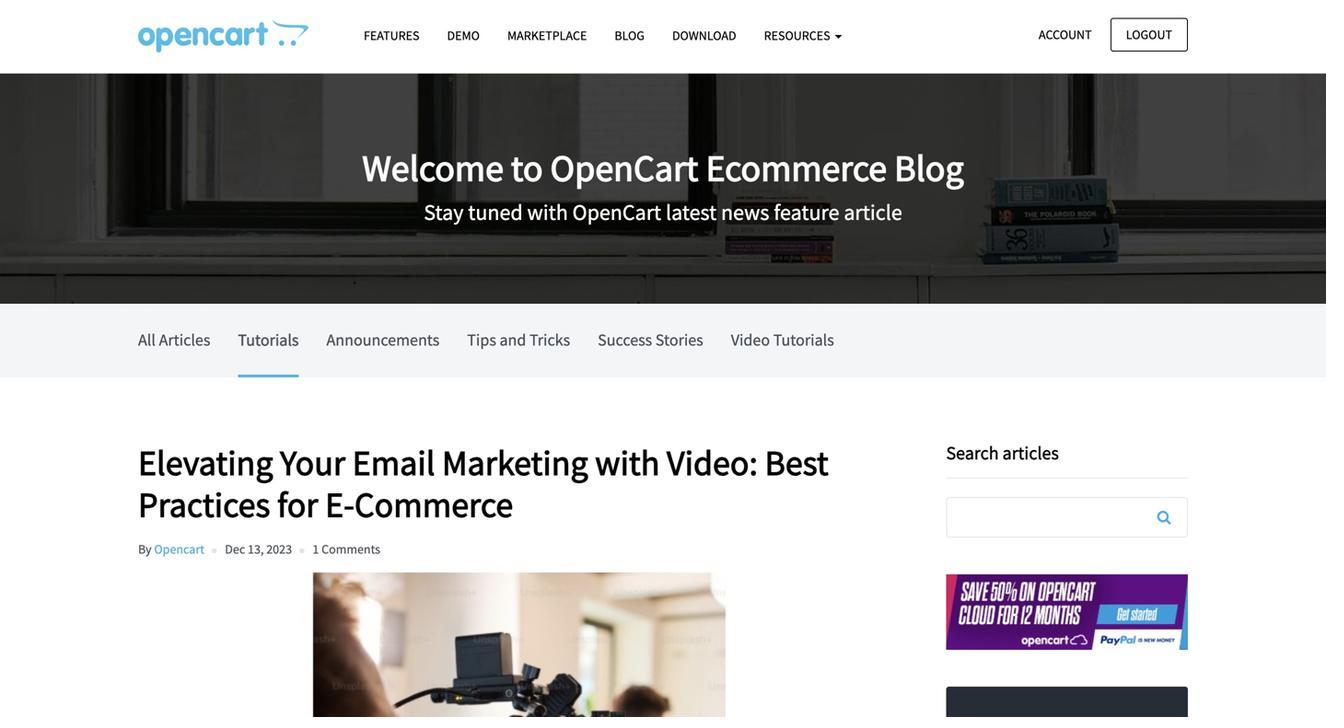 Task type: vqa. For each thing, say whether or not it's contained in the screenshot.
Resources link
yes



Task type: describe. For each thing, give the bounding box(es) containing it.
0 vertical spatial opencart
[[551, 145, 699, 191]]

marketplace link
[[494, 19, 601, 52]]

articles
[[159, 330, 210, 351]]

article
[[844, 199, 903, 226]]

stay
[[424, 199, 464, 226]]

tips
[[467, 330, 496, 351]]

download link
[[659, 19, 751, 52]]

articles
[[1003, 442, 1059, 465]]

and
[[500, 330, 526, 351]]

features link
[[350, 19, 433, 52]]

stories
[[656, 330, 704, 351]]

with inside welcome to opencart ecommerce blog stay tuned with opencart latest news feature article
[[527, 199, 568, 226]]

logout link
[[1111, 18, 1188, 51]]

1
[[313, 541, 319, 558]]

by opencart
[[138, 541, 204, 558]]

elevating your email marketing with video: best practices for e-commerce
[[138, 441, 829, 527]]

email
[[353, 441, 435, 485]]

blog inside welcome to opencart ecommerce blog stay tuned with opencart latest news feature article
[[895, 145, 964, 191]]

with inside elevating your email marketing with video: best practices for e-commerce
[[595, 441, 660, 485]]

marketing
[[442, 441, 588, 485]]

all
[[138, 330, 156, 351]]

tuned
[[468, 199, 523, 226]]

announcements
[[327, 330, 440, 351]]

to
[[511, 145, 543, 191]]

tricks
[[530, 330, 570, 351]]

by
[[138, 541, 152, 558]]

0 vertical spatial blog
[[615, 27, 645, 44]]

opencart
[[154, 541, 204, 558]]

logout
[[1127, 26, 1173, 43]]

demo
[[447, 27, 480, 44]]

e-
[[325, 483, 355, 527]]

welcome to opencart ecommerce blog stay tuned with opencart latest news feature article
[[362, 145, 964, 226]]

elevating
[[138, 441, 273, 485]]

feature
[[774, 199, 840, 226]]

opencart link
[[154, 541, 204, 558]]

practices
[[138, 483, 270, 527]]

features
[[364, 27, 420, 44]]

all articles
[[138, 330, 210, 351]]

marketplace
[[508, 27, 587, 44]]

resources link
[[751, 19, 856, 52]]



Task type: locate. For each thing, give the bounding box(es) containing it.
news
[[721, 199, 770, 226]]

1 horizontal spatial with
[[595, 441, 660, 485]]

tips and tricks link
[[467, 304, 570, 375]]

tips and tricks
[[467, 330, 570, 351]]

0 horizontal spatial tutorials
[[238, 330, 299, 351]]

blog link
[[601, 19, 659, 52]]

elevating your email marketing with video: best practices for e-commerce image
[[138, 573, 901, 718]]

1 horizontal spatial blog
[[895, 145, 964, 191]]

success
[[598, 330, 652, 351]]

with down to on the left top
[[527, 199, 568, 226]]

ecommerce
[[706, 145, 887, 191]]

account link
[[1024, 18, 1108, 51]]

1 horizontal spatial tutorials
[[774, 330, 834, 351]]

None text field
[[948, 498, 1188, 537]]

dec
[[225, 541, 245, 558]]

1 comments
[[313, 541, 381, 558]]

opencart
[[551, 145, 699, 191], [573, 199, 662, 226]]

your
[[280, 441, 346, 485]]

opencart up latest on the right top of page
[[551, 145, 699, 191]]

latest
[[666, 199, 717, 226]]

for
[[277, 483, 318, 527]]

welcome
[[362, 145, 504, 191]]

download
[[672, 27, 737, 44]]

best
[[765, 441, 829, 485]]

1 vertical spatial opencart
[[573, 199, 662, 226]]

with left video:
[[595, 441, 660, 485]]

1 tutorials from the left
[[238, 330, 299, 351]]

blog left the download
[[615, 27, 645, 44]]

search articles
[[947, 442, 1059, 465]]

announcements link
[[327, 304, 440, 375]]

tutorials link
[[238, 304, 299, 375]]

commerce
[[355, 483, 513, 527]]

0 vertical spatial with
[[527, 199, 568, 226]]

video
[[731, 330, 770, 351]]

comments
[[322, 541, 381, 558]]

blog
[[615, 27, 645, 44], [895, 145, 964, 191]]

video tutorials link
[[731, 304, 834, 375]]

demo link
[[433, 19, 494, 52]]

tutorials right video
[[774, 330, 834, 351]]

opencart left latest on the right top of page
[[573, 199, 662, 226]]

1 vertical spatial with
[[595, 441, 660, 485]]

video:
[[667, 441, 758, 485]]

tutorials right the articles
[[238, 330, 299, 351]]

elevating your email marketing with video: best practices for e-commerce link
[[138, 441, 919, 527]]

13,
[[248, 541, 264, 558]]

video tutorials
[[731, 330, 834, 351]]

success stories
[[598, 330, 704, 351]]

tutorials
[[238, 330, 299, 351], [774, 330, 834, 351]]

search image
[[1158, 510, 1171, 525]]

all articles link
[[138, 304, 210, 375]]

opencart - blog image
[[138, 19, 309, 53]]

search
[[947, 442, 999, 465]]

2023
[[266, 541, 292, 558]]

2 tutorials from the left
[[774, 330, 834, 351]]

with
[[527, 199, 568, 226], [595, 441, 660, 485]]

0 horizontal spatial blog
[[615, 27, 645, 44]]

dec 13, 2023
[[225, 541, 292, 558]]

blog up article
[[895, 145, 964, 191]]

account
[[1039, 26, 1092, 43]]

tutorials inside 'link'
[[774, 330, 834, 351]]

1 vertical spatial blog
[[895, 145, 964, 191]]

0 horizontal spatial with
[[527, 199, 568, 226]]

success stories link
[[598, 304, 704, 375]]

resources
[[764, 27, 833, 44]]



